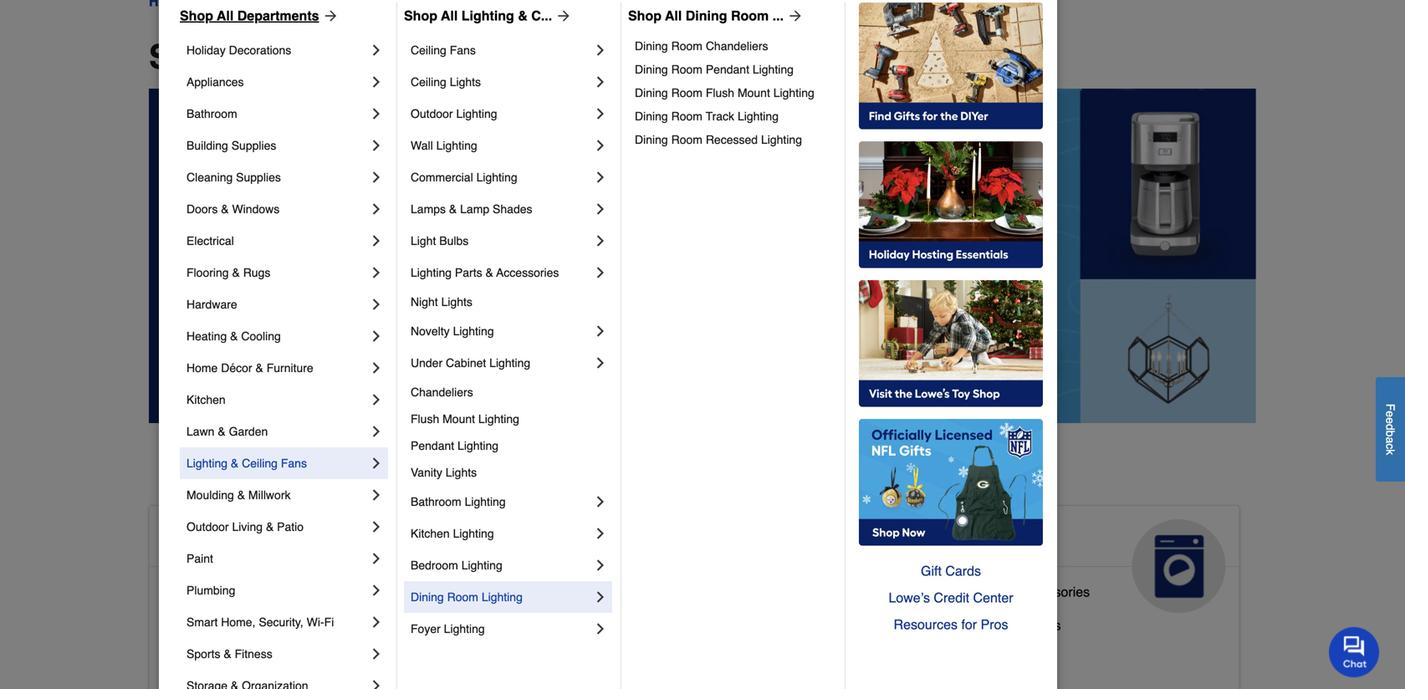 Task type: vqa. For each thing, say whether or not it's contained in the screenshot.
and within the New appliances can have a big impact on your home's interior, instantly upgrading your kitchen or laundry room with the latest oven, dishwasher or dryer. But making the purchase is the easy part. Actually connecting a new dishwasher, gas range or cooktop can be a challenge for homeowners whose day-to-day might be more focused on after-school pickups and office deadlines than on connecting gas hookups. Even if you have the know-how, having the time to install it yourself might be another story. That's why Lowe's offers professional appliance installation for your home's latest improvements.
no



Task type: describe. For each thing, give the bounding box(es) containing it.
lights for ceiling lights
[[450, 75, 481, 89]]

chevron right image for lighting & ceiling fans
[[368, 455, 385, 472]]

shop all lighting & c...
[[404, 8, 552, 23]]

animal & pet care image
[[760, 520, 854, 613]]

dining room flush mount lighting
[[635, 86, 815, 100]]

1 horizontal spatial chandeliers
[[706, 39, 769, 53]]

f e e d b a c k
[[1384, 404, 1398, 455]]

lighting inside dining room flush mount lighting link
[[774, 86, 815, 100]]

flooring & rugs
[[187, 266, 271, 279]]

0 horizontal spatial pendant
[[411, 439, 454, 453]]

chevron right image for heating & cooling
[[368, 328, 385, 345]]

gift
[[921, 564, 942, 579]]

& right "doors"
[[221, 202, 229, 216]]

dining up 'dining room chandeliers'
[[686, 8, 728, 23]]

animal & pet care link
[[523, 506, 867, 613]]

light bulbs link
[[411, 225, 592, 257]]

1 horizontal spatial appliances
[[909, 526, 1034, 553]]

chevron right image for appliances
[[368, 74, 385, 90]]

accessible bathroom link
[[163, 581, 289, 614]]

& left c...
[[518, 8, 528, 23]]

supplies for building supplies
[[232, 139, 276, 152]]

sports
[[187, 648, 220, 661]]

chevron right image for outdoor living & patio
[[368, 519, 385, 535]]

lights for vanity lights
[[446, 466, 477, 479]]

cabinet
[[446, 356, 486, 370]]

shop all departments
[[149, 38, 497, 76]]

kitchen lighting link
[[411, 518, 592, 550]]

paint
[[187, 552, 213, 566]]

flush mount lighting link
[[411, 406, 609, 433]]

cards
[[946, 564, 981, 579]]

moulding & millwork link
[[187, 479, 368, 511]]

chevron right image for lighting parts & accessories
[[592, 264, 609, 281]]

bedroom lighting link
[[411, 550, 592, 581]]

gift cards link
[[859, 558, 1043, 585]]

bedroom lighting
[[411, 559, 503, 572]]

resources
[[894, 617, 958, 633]]

beverage & wine chillers
[[909, 618, 1061, 633]]

cooling
[[241, 330, 281, 343]]

accessories for lighting parts & accessories
[[496, 266, 559, 279]]

lamp
[[460, 202, 490, 216]]

a
[[1384, 437, 1398, 443]]

enjoy savings year-round. no matter what you're shopping for, find what you need at a great price. image
[[149, 89, 1257, 423]]

hardware link
[[187, 289, 368, 320]]

lighting inside commercial lighting link
[[477, 171, 518, 184]]

dining for dining room track lighting
[[635, 110, 668, 123]]

chevron right image for outdoor lighting
[[592, 105, 609, 122]]

0 vertical spatial mount
[[738, 86, 770, 100]]

dining for dining room flush mount lighting
[[635, 86, 668, 100]]

outdoor living & patio link
[[187, 511, 368, 543]]

lighting inside lighting parts & accessories link
[[411, 266, 452, 279]]

decorations
[[229, 44, 291, 57]]

night lights link
[[411, 289, 609, 315]]

1 horizontal spatial fans
[[450, 44, 476, 57]]

find gifts for the diyer. image
[[859, 3, 1043, 130]]

doors & windows
[[187, 202, 280, 216]]

dining room chandeliers
[[635, 39, 769, 53]]

resources for pros link
[[859, 612, 1043, 638]]

care
[[536, 553, 588, 580]]

1 horizontal spatial furniture
[[663, 645, 717, 660]]

1 horizontal spatial appliances link
[[895, 506, 1240, 613]]

electrical link
[[187, 225, 368, 257]]

building
[[187, 139, 228, 152]]

& left 'cooling'
[[230, 330, 238, 343]]

& right houses,
[[651, 645, 659, 660]]

security,
[[259, 616, 304, 629]]

chevron right image for lawn & garden
[[368, 423, 385, 440]]

lighting & ceiling fans
[[187, 457, 307, 470]]

accessories for appliance parts & accessories
[[1019, 584, 1090, 600]]

1 vertical spatial bedroom
[[231, 618, 285, 633]]

track
[[706, 110, 735, 123]]

doors & windows link
[[187, 193, 368, 225]]

lowe's credit center link
[[859, 585, 1043, 612]]

accessible bathroom
[[163, 584, 289, 600]]

home inside 'link'
[[278, 651, 314, 667]]

entry
[[231, 651, 262, 667]]

visit the lowe's toy shop. image
[[859, 280, 1043, 407]]

fi
[[324, 616, 334, 629]]

chevron right image for home décor & furniture
[[368, 360, 385, 377]]

accessible for accessible bedroom
[[163, 618, 227, 633]]

chevron right image for light bulbs
[[592, 233, 609, 249]]

arrow right image for shop all departments
[[319, 8, 339, 24]]

lighting inside foyer lighting link
[[444, 622, 485, 636]]

officially licensed n f l gifts. shop now. image
[[859, 419, 1043, 546]]

departments for shop all departments
[[237, 8, 319, 23]]

accessible for accessible bathroom
[[163, 584, 227, 600]]

chevron right image for bathroom lighting
[[592, 494, 609, 510]]

wine
[[982, 618, 1013, 633]]

chevron right image for kitchen lighting
[[592, 525, 609, 542]]

chevron right image for foyer lighting
[[592, 621, 609, 638]]

moulding
[[187, 489, 234, 502]]

appliance
[[909, 584, 968, 600]]

chillers
[[1017, 618, 1061, 633]]

c
[[1384, 443, 1398, 449]]

windows
[[232, 202, 280, 216]]

novelty lighting link
[[411, 315, 592, 347]]

foyer lighting
[[411, 622, 485, 636]]

chat invite button image
[[1329, 627, 1381, 678]]

dining room track lighting
[[635, 110, 779, 123]]

accessible bedroom
[[163, 618, 285, 633]]

fitness
[[235, 648, 273, 661]]

millwork
[[248, 489, 291, 502]]

lighting parts & accessories link
[[411, 257, 592, 289]]

plumbing
[[187, 584, 235, 597]]

sports & fitness
[[187, 648, 273, 661]]

chevron right image for bathroom
[[368, 105, 385, 122]]

0 vertical spatial furniture
[[267, 361, 314, 375]]

2 e from the top
[[1384, 417, 1398, 424]]

accessible for accessible home
[[163, 526, 286, 553]]

lawn
[[187, 425, 215, 438]]

lighting inside novelty lighting link
[[453, 325, 494, 338]]

wall
[[411, 139, 433, 152]]

room for lighting
[[447, 591, 479, 604]]

chevron right image for flooring & rugs
[[368, 264, 385, 281]]

appliance parts & accessories
[[909, 584, 1090, 600]]

vanity lights
[[411, 466, 477, 479]]

cleaning supplies
[[187, 171, 281, 184]]

arrow right image for shop all dining room ...
[[784, 8, 804, 24]]

accessible home image
[[387, 520, 481, 613]]

home décor & furniture
[[187, 361, 314, 375]]

bathroom for bathroom lighting
[[411, 495, 462, 509]]

chandeliers link
[[411, 379, 609, 406]]

under
[[411, 356, 443, 370]]

chevron right image for lamps & lamp shades
[[592, 201, 609, 218]]

dining room lighting
[[411, 591, 523, 604]]

vanity lights link
[[411, 459, 609, 486]]

dining room chandeliers link
[[635, 34, 833, 58]]

bathroom lighting
[[411, 495, 506, 509]]

lighting inside dining room recessed lighting link
[[761, 133, 802, 146]]

chevron right image for smart home, security, wi-fi
[[368, 614, 385, 631]]

building supplies link
[[187, 130, 368, 161]]

smart
[[187, 616, 218, 629]]

novelty
[[411, 325, 450, 338]]

foyer
[[411, 622, 441, 636]]

shop all lighting & c... link
[[404, 6, 572, 26]]

& left patio
[[266, 520, 274, 534]]

lighting inside the bedroom lighting link
[[462, 559, 503, 572]]

parts for lighting
[[455, 266, 482, 279]]

kitchen for kitchen
[[187, 393, 226, 407]]

room for recessed
[[672, 133, 703, 146]]

bathroom lighting link
[[411, 486, 592, 518]]

chevron right image for dining room lighting
[[592, 589, 609, 606]]

dining room recessed lighting link
[[635, 128, 833, 151]]

1 horizontal spatial flush
[[706, 86, 735, 100]]

outdoor for outdoor living & patio
[[187, 520, 229, 534]]

& down accessible bedroom link
[[224, 648, 232, 661]]

cleaning
[[187, 171, 233, 184]]

0 horizontal spatial chandeliers
[[411, 386, 473, 399]]

& inside "link"
[[1006, 584, 1015, 600]]



Task type: locate. For each thing, give the bounding box(es) containing it.
& inside animal & pet care
[[621, 526, 637, 553]]

b
[[1384, 430, 1398, 437]]

kitchen inside "link"
[[187, 393, 226, 407]]

chandeliers
[[706, 39, 769, 53], [411, 386, 473, 399]]

departments up outdoor lighting at the left top
[[293, 38, 497, 76]]

& down light bulbs 'link'
[[486, 266, 494, 279]]

room for pendant
[[672, 63, 703, 76]]

shop for shop all dining room ...
[[628, 8, 662, 23]]

rugs
[[243, 266, 271, 279]]

1 vertical spatial parts
[[971, 584, 1003, 600]]

supplies for cleaning supplies
[[236, 171, 281, 184]]

lighting up kitchen lighting link at left
[[465, 495, 506, 509]]

pet inside animal & pet care
[[644, 526, 680, 553]]

lights down pendant lighting on the left bottom of page
[[446, 466, 477, 479]]

livestock
[[536, 611, 592, 627]]

lighting up wall lighting link
[[456, 107, 497, 120]]

0 vertical spatial supplies
[[232, 139, 276, 152]]

0 vertical spatial bedroom
[[411, 559, 458, 572]]

shop up 'ceiling fans'
[[404, 8, 438, 23]]

dining down 'dining room chandeliers'
[[635, 63, 668, 76]]

0 vertical spatial chandeliers
[[706, 39, 769, 53]]

0 vertical spatial departments
[[237, 8, 319, 23]]

chevron right image
[[592, 42, 609, 59], [368, 74, 385, 90], [368, 105, 385, 122], [592, 105, 609, 122], [368, 137, 385, 154], [368, 169, 385, 186], [592, 201, 609, 218], [368, 233, 385, 249], [368, 264, 385, 281], [592, 264, 609, 281], [368, 296, 385, 313], [592, 323, 609, 340], [368, 328, 385, 345], [592, 355, 609, 371], [368, 360, 385, 377], [368, 487, 385, 504], [592, 494, 609, 510], [368, 519, 385, 535], [368, 551, 385, 567], [592, 557, 609, 574], [368, 582, 385, 599], [592, 589, 609, 606], [368, 614, 385, 631], [592, 621, 609, 638], [368, 678, 385, 689]]

lighting inside wall lighting link
[[436, 139, 477, 152]]

lighting up night on the left top
[[411, 266, 452, 279]]

mount up dining room track lighting link
[[738, 86, 770, 100]]

departments up the holiday decorations 'link'
[[237, 8, 319, 23]]

smart home, security, wi-fi link
[[187, 607, 368, 638]]

bathroom for bathroom
[[187, 107, 237, 120]]

1 vertical spatial mount
[[443, 412, 475, 426]]

chevron right image for commercial lighting
[[592, 169, 609, 186]]

0 vertical spatial flush
[[706, 86, 735, 100]]

& inside "link"
[[232, 266, 240, 279]]

room left ...
[[731, 8, 769, 23]]

c...
[[532, 8, 552, 23]]

flush mount lighting
[[411, 412, 520, 426]]

chevron right image
[[368, 42, 385, 59], [592, 74, 609, 90], [592, 137, 609, 154], [592, 169, 609, 186], [368, 201, 385, 218], [592, 233, 609, 249], [368, 392, 385, 408], [368, 423, 385, 440], [368, 455, 385, 472], [592, 525, 609, 542], [368, 646, 385, 663]]

accessible down smart at the bottom of page
[[163, 651, 227, 667]]

cleaning supplies link
[[187, 161, 368, 193]]

flush up track
[[706, 86, 735, 100]]

f e e d b a c k button
[[1376, 377, 1406, 482]]

room down shop all dining room ... on the top
[[672, 39, 703, 53]]

1 horizontal spatial mount
[[738, 86, 770, 100]]

ceiling up millwork
[[242, 457, 278, 470]]

1 accessible from the top
[[163, 526, 286, 553]]

0 horizontal spatial parts
[[455, 266, 482, 279]]

1 vertical spatial pet
[[536, 645, 556, 660]]

1 vertical spatial pendant
[[411, 439, 454, 453]]

2 vertical spatial lights
[[446, 466, 477, 479]]

0 vertical spatial kitchen
[[187, 393, 226, 407]]

dining up 'dining room track lighting'
[[635, 86, 668, 100]]

& right 'décor'
[[256, 361, 263, 375]]

supplies up cleaning supplies
[[232, 139, 276, 152]]

electrical
[[187, 234, 234, 248]]

lighting down dining room chandeliers link
[[753, 63, 794, 76]]

holiday
[[187, 44, 226, 57]]

0 vertical spatial home
[[187, 361, 218, 375]]

accessories inside "link"
[[1019, 584, 1090, 600]]

1 horizontal spatial accessories
[[1019, 584, 1090, 600]]

all for departments
[[217, 8, 234, 23]]

0 vertical spatial bathroom
[[187, 107, 237, 120]]

0 vertical spatial appliances link
[[187, 66, 368, 98]]

appliances link up chillers
[[895, 506, 1240, 613]]

lowe's
[[889, 590, 930, 606]]

lighting inside under cabinet lighting link
[[490, 356, 531, 370]]

1 vertical spatial home
[[292, 526, 357, 553]]

lights up novelty lighting
[[441, 295, 473, 309]]

appliances link
[[187, 66, 368, 98], [895, 506, 1240, 613]]

kitchen for kitchen lighting
[[411, 527, 450, 541]]

pendant lighting
[[411, 439, 499, 453]]

flush up pendant lighting on the left bottom of page
[[411, 412, 439, 426]]

all up 'ceiling fans'
[[441, 8, 458, 23]]

3 accessible from the top
[[163, 618, 227, 633]]

chevron right image for building supplies
[[368, 137, 385, 154]]

bedroom
[[411, 559, 458, 572], [231, 618, 285, 633]]

ceiling fans link
[[411, 34, 592, 66]]

lawn & garden link
[[187, 416, 368, 448]]

under cabinet lighting link
[[411, 347, 592, 379]]

lighting inside the dining room pendant lighting link
[[753, 63, 794, 76]]

kitchen
[[187, 393, 226, 407], [411, 527, 450, 541]]

departments for shop all departments
[[293, 38, 497, 76]]

4 accessible from the top
[[163, 651, 227, 667]]

2 vertical spatial supplies
[[595, 611, 647, 627]]

shop for shop all lighting & c...
[[404, 8, 438, 23]]

arrow right image up shop all departments
[[319, 8, 339, 24]]

supplies up windows
[[236, 171, 281, 184]]

& up moulding & millwork
[[231, 457, 239, 470]]

dining for dining room chandeliers
[[635, 39, 668, 53]]

1 vertical spatial outdoor
[[187, 520, 229, 534]]

chevron right image for holiday decorations
[[368, 42, 385, 59]]

dining
[[686, 8, 728, 23], [635, 39, 668, 53], [635, 63, 668, 76], [635, 86, 668, 100], [635, 110, 668, 123], [635, 133, 668, 146], [411, 591, 444, 604]]

1 vertical spatial furniture
[[663, 645, 717, 660]]

1 vertical spatial accessories
[[1019, 584, 1090, 600]]

room up 'dining room track lighting'
[[672, 86, 703, 100]]

arrow right image
[[319, 8, 339, 24], [552, 8, 572, 24], [784, 8, 804, 24]]

lighting inside dining room track lighting link
[[738, 110, 779, 123]]

1 vertical spatial kitchen
[[411, 527, 450, 541]]

lighting inside outdoor lighting link
[[456, 107, 497, 120]]

2 shop from the left
[[404, 8, 438, 23]]

0 vertical spatial fans
[[450, 44, 476, 57]]

supplies for livestock supplies
[[595, 611, 647, 627]]

gift cards
[[921, 564, 981, 579]]

0 vertical spatial pendant
[[706, 63, 750, 76]]

0 vertical spatial pet
[[644, 526, 680, 553]]

outdoor for outdoor lighting
[[411, 107, 453, 120]]

lighting up dining room track lighting link
[[774, 86, 815, 100]]

chevron right image for novelty lighting
[[592, 323, 609, 340]]

bedroom down kitchen lighting
[[411, 559, 458, 572]]

1 horizontal spatial parts
[[971, 584, 1003, 600]]

dining room track lighting link
[[635, 105, 833, 128]]

dining down shop all dining room ... on the top
[[635, 39, 668, 53]]

room down bedroom lighting
[[447, 591, 479, 604]]

lighting inside the lighting & ceiling fans link
[[187, 457, 228, 470]]

lighting up lamps & lamp shades link
[[477, 171, 518, 184]]

f
[[1384, 404, 1398, 411]]

outdoor lighting
[[411, 107, 497, 120]]

0 horizontal spatial bedroom
[[231, 618, 285, 633]]

furniture up kitchen "link"
[[267, 361, 314, 375]]

shop all departments
[[180, 8, 319, 23]]

shop for shop all departments
[[180, 8, 213, 23]]

wall lighting
[[411, 139, 477, 152]]

chevron right image for paint
[[368, 551, 385, 567]]

e up b
[[1384, 417, 1398, 424]]

chevron right image for ceiling lights
[[592, 74, 609, 90]]

room down 'dining room chandeliers'
[[672, 63, 703, 76]]

1 arrow right image from the left
[[319, 8, 339, 24]]

ceiling for ceiling lights
[[411, 75, 447, 89]]

arrow right image up dining room chandeliers link
[[784, 8, 804, 24]]

bathroom down "vanity lights"
[[411, 495, 462, 509]]

resources for pros
[[894, 617, 1009, 633]]

3 shop from the left
[[628, 8, 662, 23]]

0 vertical spatial parts
[[455, 266, 482, 279]]

0 horizontal spatial flush
[[411, 412, 439, 426]]

accessible up sports
[[163, 618, 227, 633]]

appliances image
[[1133, 520, 1226, 613]]

1 vertical spatial appliances
[[909, 526, 1034, 553]]

bathroom up the smart home, security, wi-fi
[[231, 584, 289, 600]]

dining left track
[[635, 110, 668, 123]]

2 vertical spatial home
[[278, 651, 314, 667]]

0 vertical spatial outdoor
[[411, 107, 453, 120]]

all for dining
[[665, 8, 682, 23]]

fans up ceiling lights
[[450, 44, 476, 57]]

accessible up smart at the bottom of page
[[163, 584, 227, 600]]

departments
[[237, 8, 319, 23], [293, 38, 497, 76]]

accessible bedroom link
[[163, 614, 285, 648]]

mount up pendant lighting on the left bottom of page
[[443, 412, 475, 426]]

1 horizontal spatial kitchen
[[411, 527, 450, 541]]

1 vertical spatial fans
[[281, 457, 307, 470]]

chevron right image for under cabinet lighting
[[592, 355, 609, 371]]

1 vertical spatial supplies
[[236, 171, 281, 184]]

lighting inside shop all lighting & c... link
[[462, 8, 514, 23]]

lighting inside flush mount lighting link
[[479, 412, 520, 426]]

lighting up dining room lighting
[[462, 559, 503, 572]]

chevron right image for doors & windows
[[368, 201, 385, 218]]

flush
[[706, 86, 735, 100], [411, 412, 439, 426]]

lighting down bathroom lighting in the bottom left of the page
[[453, 527, 494, 541]]

& right lawn
[[218, 425, 226, 438]]

1 vertical spatial lights
[[441, 295, 473, 309]]

bathroom link
[[187, 98, 368, 130]]

accessible for accessible entry & home
[[163, 651, 227, 667]]

lawn & garden
[[187, 425, 268, 438]]

heating
[[187, 330, 227, 343]]

outdoor up wall
[[411, 107, 453, 120]]

night
[[411, 295, 438, 309]]

0 horizontal spatial mount
[[443, 412, 475, 426]]

furniture right houses,
[[663, 645, 717, 660]]

parts down cards at bottom
[[971, 584, 1003, 600]]

parts for appliance
[[971, 584, 1003, 600]]

1 vertical spatial appliances link
[[895, 506, 1240, 613]]

kitchen up bedroom lighting
[[411, 527, 450, 541]]

ceiling up ceiling lights
[[411, 44, 447, 57]]

dining down 'dining room track lighting'
[[635, 133, 668, 146]]

room for chandeliers
[[672, 39, 703, 53]]

ceiling fans
[[411, 44, 476, 57]]

1 vertical spatial departments
[[293, 38, 497, 76]]

accessible down moulding
[[163, 526, 286, 553]]

lighting up chandeliers link
[[490, 356, 531, 370]]

lighting right recessed
[[761, 133, 802, 146]]

lights up outdoor lighting at the left top
[[450, 75, 481, 89]]

0 vertical spatial lights
[[450, 75, 481, 89]]

bedroom up fitness
[[231, 618, 285, 633]]

appliances link down the decorations
[[187, 66, 368, 98]]

k
[[1384, 449, 1398, 455]]

heating & cooling
[[187, 330, 281, 343]]

light bulbs
[[411, 234, 469, 248]]

wi-
[[307, 616, 324, 629]]

parts inside "link"
[[971, 584, 1003, 600]]

...
[[773, 8, 784, 23]]

chevron right image for moulding & millwork
[[368, 487, 385, 504]]

lighting down flush mount lighting
[[458, 439, 499, 453]]

chevron right image for hardware
[[368, 296, 385, 313]]

arrow right image for shop all lighting & c...
[[552, 8, 572, 24]]

1 vertical spatial chandeliers
[[411, 386, 473, 399]]

shop up holiday in the top left of the page
[[180, 8, 213, 23]]

livestock supplies link
[[536, 607, 647, 641]]

dining room flush mount lighting link
[[635, 81, 833, 105]]

2 accessible from the top
[[163, 584, 227, 600]]

paint link
[[187, 543, 368, 575]]

0 horizontal spatial outdoor
[[187, 520, 229, 534]]

dining room lighting link
[[411, 581, 592, 613]]

& right the animal
[[621, 526, 637, 553]]

light
[[411, 234, 436, 248]]

plumbing link
[[187, 575, 368, 607]]

under cabinet lighting
[[411, 356, 531, 370]]

1 horizontal spatial pet
[[644, 526, 680, 553]]

smart home, security, wi-fi
[[187, 616, 334, 629]]

room down 'dining room track lighting'
[[672, 133, 703, 146]]

chevron right image for ceiling fans
[[592, 42, 609, 59]]

0 vertical spatial ceiling
[[411, 44, 447, 57]]

ceiling down 'ceiling fans'
[[411, 75, 447, 89]]

all for lighting
[[441, 8, 458, 23]]

all down shop all departments link
[[241, 38, 283, 76]]

supplies up houses,
[[595, 611, 647, 627]]

supplies inside "link"
[[236, 171, 281, 184]]

chevron right image for cleaning supplies
[[368, 169, 385, 186]]

lighting parts & accessories
[[411, 266, 559, 279]]

1 horizontal spatial pendant
[[706, 63, 750, 76]]

e up d
[[1384, 411, 1398, 417]]

chevron right image for kitchen
[[368, 392, 385, 408]]

dining for dining room pendant lighting
[[635, 63, 668, 76]]

0 vertical spatial appliances
[[187, 75, 244, 89]]

1 horizontal spatial outdoor
[[411, 107, 453, 120]]

& left millwork
[[237, 489, 245, 502]]

accessible inside 'link'
[[163, 651, 227, 667]]

accessories up night lights link on the top left of the page
[[496, 266, 559, 279]]

chevron right image for wall lighting
[[592, 137, 609, 154]]

lighting inside kitchen lighting link
[[453, 527, 494, 541]]

& left pros
[[970, 618, 979, 633]]

pendant lighting link
[[411, 433, 609, 459]]

0 horizontal spatial pet
[[536, 645, 556, 660]]

1 vertical spatial bathroom
[[411, 495, 462, 509]]

2 arrow right image from the left
[[552, 8, 572, 24]]

lighting up ceiling fans link
[[462, 8, 514, 23]]

d
[[1384, 424, 1398, 430]]

chevron right image for bedroom lighting
[[592, 557, 609, 574]]

shop up 'dining room chandeliers'
[[628, 8, 662, 23]]

patio
[[277, 520, 304, 534]]

fans
[[450, 44, 476, 57], [281, 457, 307, 470]]

1 vertical spatial ceiling
[[411, 75, 447, 89]]

1 vertical spatial flush
[[411, 412, 439, 426]]

lights
[[450, 75, 481, 89], [441, 295, 473, 309], [446, 466, 477, 479]]

2 vertical spatial ceiling
[[242, 457, 278, 470]]

chandeliers down the under
[[411, 386, 473, 399]]

fans down 'lawn & garden' link
[[281, 457, 307, 470]]

lighting down the bedroom lighting link on the left of the page
[[482, 591, 523, 604]]

0 horizontal spatial accessories
[[496, 266, 559, 279]]

home décor & furniture link
[[187, 352, 368, 384]]

0 horizontal spatial shop
[[180, 8, 213, 23]]

lighting inside "bathroom lighting" link
[[465, 495, 506, 509]]

lamps & lamp shades
[[411, 202, 533, 216]]

room left track
[[672, 110, 703, 123]]

2 horizontal spatial shop
[[628, 8, 662, 23]]

bathroom
[[187, 107, 237, 120], [411, 495, 462, 509], [231, 584, 289, 600]]

shop all dining room ... link
[[628, 6, 804, 26]]

garden
[[229, 425, 268, 438]]

lamps
[[411, 202, 446, 216]]

1 horizontal spatial shop
[[404, 8, 438, 23]]

arrow right image inside shop all dining room ... link
[[784, 8, 804, 24]]

lighting up the under cabinet lighting
[[453, 325, 494, 338]]

room for track
[[672, 110, 703, 123]]

houses,
[[598, 645, 647, 660]]

1 horizontal spatial bedroom
[[411, 559, 458, 572]]

lighting up the pendant lighting link
[[479, 412, 520, 426]]

pendant up vanity at the bottom of page
[[411, 439, 454, 453]]

beverage
[[909, 618, 966, 633]]

0 horizontal spatial fans
[[281, 457, 307, 470]]

1 e from the top
[[1384, 411, 1398, 417]]

holiday hosting essentials. image
[[859, 141, 1043, 269]]

ceiling
[[411, 44, 447, 57], [411, 75, 447, 89], [242, 457, 278, 470]]

& left rugs
[[232, 266, 240, 279]]

ceiling for ceiling fans
[[411, 44, 447, 57]]

appliances down holiday in the top left of the page
[[187, 75, 244, 89]]

0 horizontal spatial appliances
[[187, 75, 244, 89]]

bathroom up building
[[187, 107, 237, 120]]

dining room recessed lighting
[[635, 133, 802, 146]]

arrow right image inside shop all lighting & c... link
[[552, 8, 572, 24]]

lighting down dining room lighting
[[444, 622, 485, 636]]

& right 'entry'
[[266, 651, 275, 667]]

arrow right image inside shop all departments link
[[319, 8, 339, 24]]

lighting down outdoor lighting at the left top
[[436, 139, 477, 152]]

commercial
[[411, 171, 473, 184]]

chevron right image for electrical
[[368, 233, 385, 249]]

all up 'dining room chandeliers'
[[665, 8, 682, 23]]

lights for night lights
[[441, 295, 473, 309]]

0 horizontal spatial furniture
[[267, 361, 314, 375]]

1 shop from the left
[[180, 8, 213, 23]]

ceiling lights
[[411, 75, 481, 89]]

3 arrow right image from the left
[[784, 8, 804, 24]]

chevron right image for sports & fitness
[[368, 646, 385, 663]]

lighting
[[462, 8, 514, 23], [753, 63, 794, 76], [774, 86, 815, 100], [456, 107, 497, 120], [738, 110, 779, 123], [761, 133, 802, 146], [436, 139, 477, 152], [477, 171, 518, 184], [411, 266, 452, 279], [453, 325, 494, 338], [490, 356, 531, 370], [479, 412, 520, 426], [458, 439, 499, 453], [187, 457, 228, 470], [465, 495, 506, 509], [453, 527, 494, 541], [462, 559, 503, 572], [482, 591, 523, 604], [444, 622, 485, 636]]

recessed
[[706, 133, 758, 146]]

dining for dining room lighting
[[411, 591, 444, 604]]

& up wine in the bottom right of the page
[[1006, 584, 1015, 600]]

0 horizontal spatial appliances link
[[187, 66, 368, 98]]

heating & cooling link
[[187, 320, 368, 352]]

lighting inside dining room lighting link
[[482, 591, 523, 604]]

accessories up chillers
[[1019, 584, 1090, 600]]

2 vertical spatial bathroom
[[231, 584, 289, 600]]

chandeliers up the dining room pendant lighting link
[[706, 39, 769, 53]]

all up the holiday decorations
[[217, 8, 234, 23]]

arrow right image up ceiling fans link
[[552, 8, 572, 24]]

chevron right image for plumbing
[[368, 582, 385, 599]]

bulbs
[[439, 234, 469, 248]]

ceiling lights link
[[411, 66, 592, 98]]

0 horizontal spatial kitchen
[[187, 393, 226, 407]]

parts
[[455, 266, 482, 279], [971, 584, 1003, 600]]

dining for dining room recessed lighting
[[635, 133, 668, 146]]

supplies
[[232, 139, 276, 152], [236, 171, 281, 184], [595, 611, 647, 627]]

2 horizontal spatial arrow right image
[[784, 8, 804, 24]]

outdoor down moulding
[[187, 520, 229, 534]]

appliances
[[187, 75, 244, 89], [909, 526, 1034, 553]]

0 horizontal spatial arrow right image
[[319, 8, 339, 24]]

& left lamp on the top
[[449, 202, 457, 216]]

1 horizontal spatial arrow right image
[[552, 8, 572, 24]]

room for flush
[[672, 86, 703, 100]]

dining up foyer
[[411, 591, 444, 604]]

lighting inside the pendant lighting link
[[458, 439, 499, 453]]

0 vertical spatial accessories
[[496, 266, 559, 279]]

pros
[[981, 617, 1009, 633]]

departments inside shop all departments link
[[237, 8, 319, 23]]

accessible home
[[163, 526, 357, 553]]

kitchen up lawn
[[187, 393, 226, 407]]



